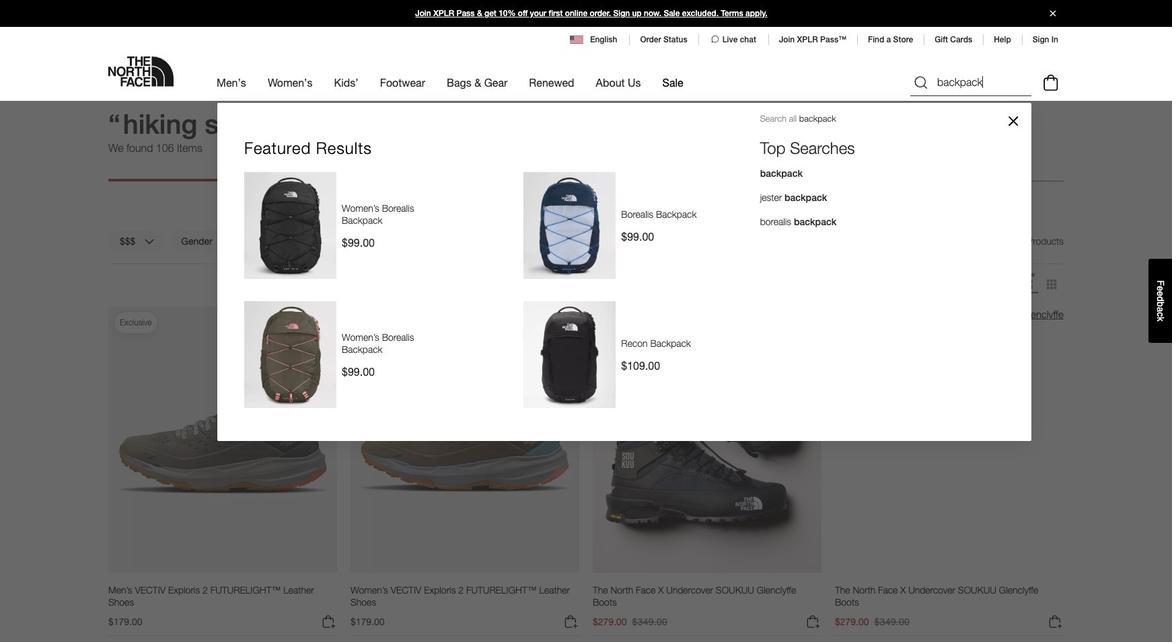 Task type: locate. For each thing, give the bounding box(es) containing it.
close image
[[1045, 10, 1062, 16]]

1 vertical spatial women's borealis backpack image
[[244, 301, 337, 409]]

1 horizontal spatial the north face x undercover soukuu glenclyffe boots image
[[835, 306, 1064, 339]]

status
[[217, 103, 1032, 441], [1009, 230, 1064, 253]]

close suggestions image
[[1009, 116, 1019, 126]]

list box
[[992, 270, 1064, 300]]

the north face x undercover soukuu glenclyffe boots image
[[593, 306, 822, 574], [835, 306, 1064, 339]]

0 vertical spatial women's borealis backpack image
[[244, 172, 337, 279]]

the north face home page image
[[108, 57, 174, 87]]

1 the north face x undercover soukuu glenclyffe boots image from the left
[[593, 306, 822, 574]]

women's borealis backpack image
[[244, 172, 337, 279], [244, 301, 337, 409]]

women's vectiv exploris 2 futurelight™ leather shoes image
[[351, 306, 580, 574]]

0 horizontal spatial the north face x undercover soukuu glenclyffe boots image
[[593, 306, 822, 574]]

2 women's borealis backpack image from the top
[[244, 301, 337, 409]]



Task type: vqa. For each thing, say whether or not it's contained in the screenshot.
Women's Borealis Backpack image
yes



Task type: describe. For each thing, give the bounding box(es) containing it.
recon backpack image
[[524, 301, 616, 409]]

borealis backpack image
[[524, 172, 616, 279]]

2 the north face x undercover soukuu glenclyffe boots image from the left
[[835, 306, 1064, 339]]

men's vectiv exploris 2 futurelight™ leather shoes image
[[108, 306, 337, 574]]

1 women's borealis backpack image from the top
[[244, 172, 337, 279]]

view cart image
[[1041, 72, 1062, 93]]

search all image
[[914, 74, 930, 91]]

Search search field
[[911, 69, 1032, 96]]



